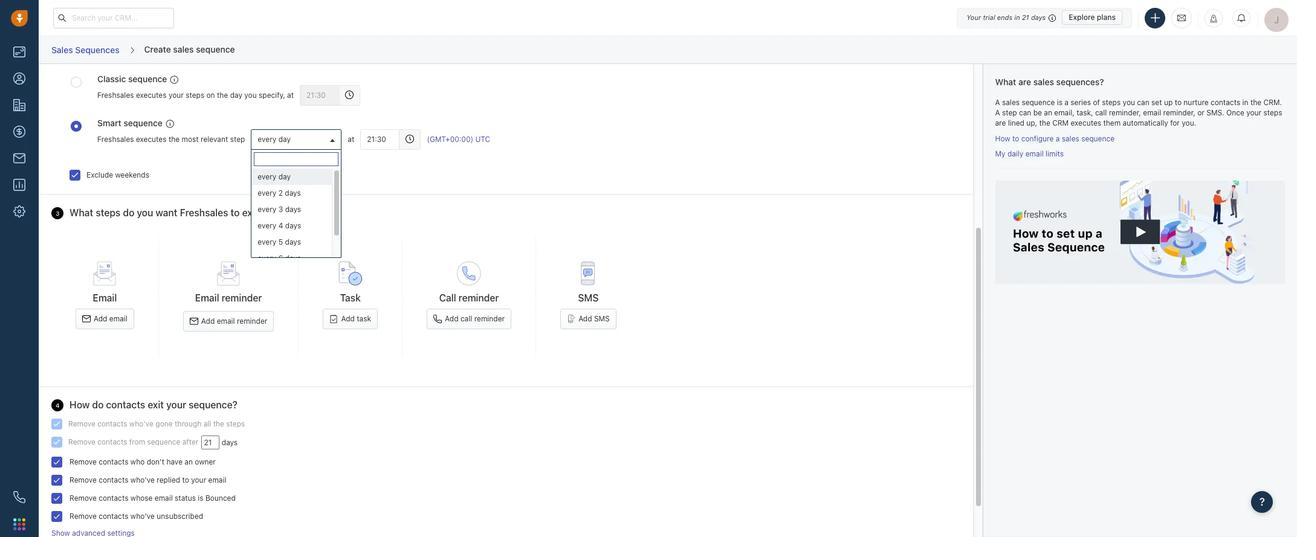 Task type: describe. For each thing, give the bounding box(es) containing it.
execute?
[[242, 207, 282, 218]]

to right the replied
[[182, 476, 189, 485]]

contacts for remove contacts whose email status is bounced
[[99, 494, 128, 503]]

task
[[340, 293, 361, 304]]

create
[[144, 44, 171, 54]]

sequence left <span class=" ">sales reps can use this for prospecting and account-based selling e.g. following up with event attendees</span> image
[[124, 118, 162, 128]]

lined
[[1008, 118, 1024, 127]]

create sales sequence
[[144, 44, 235, 54]]

2 a from the top
[[995, 108, 1000, 117]]

who've for gone
[[129, 419, 154, 428]]

crm.
[[1264, 98, 1282, 107]]

every day option
[[252, 168, 332, 185]]

who
[[130, 458, 145, 467]]

every 4 days
[[258, 221, 301, 230]]

want
[[156, 207, 177, 218]]

weekends
[[115, 170, 149, 179]]

automatically
[[1123, 118, 1168, 127]]

list box containing every day
[[252, 168, 341, 266]]

1 horizontal spatial do
[[123, 207, 134, 218]]

1 reminder, from the left
[[1109, 108, 1141, 117]]

smart
[[97, 118, 121, 128]]

add call reminder button
[[427, 309, 511, 330]]

a inside a sales sequence is a series of steps you can set up to nurture contacts in the crm. a step can be an email, task, call reminder, email reminder, or sms. once your steps are lined up, the crm executes them automatically for you.
[[1065, 98, 1069, 107]]

sequence inside a sales sequence is a series of steps you can set up to nurture contacts in the crm. a step can be an email, task, call reminder, email reminder, or sms. once your steps are lined up, the crm executes them automatically for you.
[[1022, 98, 1055, 107]]

contacts for remove contacts who've unsubscribed
[[99, 512, 128, 521]]

utc
[[475, 135, 490, 144]]

executes for classic sequence
[[136, 91, 167, 100]]

1 vertical spatial do
[[92, 400, 104, 410]]

who've for replied
[[130, 476, 155, 485]]

steps left on
[[186, 91, 204, 100]]

<span class=" ">sales reps can use this for prospecting and account-based selling e.g. following up with event attendees</span> image
[[166, 119, 174, 128]]

don't
[[147, 458, 164, 467]]

2 reminder, from the left
[[1163, 108, 1195, 117]]

exit
[[148, 400, 164, 410]]

who've for unsubscribed
[[130, 512, 155, 521]]

my daily email limits
[[995, 149, 1064, 158]]

every 5 days option
[[252, 234, 332, 250]]

reminder down call reminder
[[474, 314, 505, 324]]

add sms
[[579, 314, 610, 324]]

1 a from the top
[[995, 98, 1000, 107]]

contacts for remove contacts who've gone through all the steps
[[98, 419, 127, 428]]

add for call reminder
[[445, 314, 458, 324]]

freshsales for smart
[[97, 135, 134, 144]]

email image
[[1177, 13, 1186, 23]]

0 horizontal spatial can
[[1019, 108, 1031, 117]]

add call reminder
[[445, 314, 505, 324]]

unsubscribed
[[157, 512, 203, 521]]

sales up 'be'
[[1033, 77, 1054, 87]]

you inside a sales sequence is a series of steps you can set up to nurture contacts in the crm. a step can be an email, task, call reminder, email reminder, or sms. once your steps are lined up, the crm executes them automatically for you.
[[1123, 98, 1135, 107]]

0 vertical spatial are
[[1018, 77, 1031, 87]]

freshworks switcher image
[[13, 518, 25, 531]]

replied
[[157, 476, 180, 485]]

steps down exclude
[[96, 207, 120, 218]]

or
[[1197, 108, 1205, 117]]

task,
[[1077, 108, 1093, 117]]

how to configure a sales sequence
[[995, 134, 1115, 143]]

0 horizontal spatial 3
[[56, 209, 60, 217]]

bounced
[[205, 494, 236, 503]]

4 inside option
[[278, 221, 283, 230]]

remove for remove contacts who've unsubscribed
[[70, 512, 97, 521]]

every inside dropdown button
[[258, 135, 276, 144]]

(gmt+00:00)
[[427, 135, 473, 144]]

days for every 4 days
[[285, 221, 301, 230]]

explore
[[1069, 13, 1095, 22]]

an inside a sales sequence is a series of steps you can set up to nurture contacts in the crm. a step can be an email, task, call reminder, email reminder, or sms. once your steps are lined up, the crm executes them automatically for you.
[[1044, 108, 1052, 117]]

2 vertical spatial freshsales
[[180, 207, 228, 218]]

every day inside every day dropdown button
[[258, 135, 291, 144]]

sequences
[[75, 45, 119, 55]]

your inside a sales sequence is a series of steps you can set up to nurture contacts in the crm. a step can be an email, task, call reminder, email reminder, or sms. once your steps are lined up, the crm executes them automatically for you.
[[1246, 108, 1262, 117]]

daily
[[1007, 149, 1024, 158]]

sequence down gone
[[147, 438, 180, 447]]

sales inside a sales sequence is a series of steps you can set up to nurture contacts in the crm. a step can be an email, task, call reminder, email reminder, or sms. once your steps are lined up, the crm executes them automatically for you.
[[1002, 98, 1020, 107]]

the right on
[[217, 91, 228, 100]]

add task
[[341, 314, 371, 324]]

add for email reminder
[[201, 317, 215, 326]]

remove contacts who don't have an owner
[[70, 458, 216, 467]]

ends
[[997, 13, 1012, 21]]

remove for remove contacts who've replied to your email
[[70, 476, 97, 485]]

series
[[1071, 98, 1091, 107]]

email inside a sales sequence is a series of steps you can set up to nurture contacts in the crm. a step can be an email, task, call reminder, email reminder, or sms. once your steps are lined up, the crm executes them automatically for you.
[[1143, 108, 1161, 117]]

the left crm.
[[1250, 98, 1262, 107]]

whose
[[130, 494, 153, 503]]

days for every 5 days
[[285, 237, 301, 246]]

add email reminder
[[201, 317, 267, 326]]

up
[[1164, 98, 1173, 107]]

have
[[166, 458, 183, 467]]

3 inside option
[[278, 205, 283, 214]]

explore plans link
[[1062, 10, 1122, 25]]

(gmt+00:00) utc link
[[427, 134, 490, 145]]

be
[[1033, 108, 1042, 117]]

all
[[203, 419, 211, 428]]

remove for remove contacts who've gone through all the steps
[[68, 419, 95, 428]]

1 horizontal spatial at
[[348, 135, 354, 144]]

are inside a sales sequence is a series of steps you can set up to nurture contacts in the crm. a step can be an email, task, call reminder, email reminder, or sms. once your steps are lined up, the crm executes them automatically for you.
[[995, 118, 1006, 127]]

email reminder
[[195, 293, 262, 304]]

how to configure a sales sequence link
[[995, 134, 1115, 143]]

once
[[1226, 108, 1244, 117]]

gone
[[156, 419, 173, 428]]

every 3 days
[[258, 205, 301, 214]]

through
[[175, 419, 201, 428]]

1 vertical spatial 4
[[56, 402, 60, 409]]

every 2 days option
[[252, 185, 332, 201]]

0 horizontal spatial you
[[137, 207, 153, 218]]

set
[[1151, 98, 1162, 107]]

21
[[1022, 13, 1029, 21]]

reminder down email reminder
[[237, 317, 267, 326]]

smart sequence
[[97, 118, 162, 128]]

remove contacts who've gone through all the steps
[[68, 419, 245, 428]]

your trial ends in 21 days
[[967, 13, 1046, 21]]

owner
[[195, 458, 216, 467]]

add sms button
[[560, 309, 616, 330]]

6
[[278, 254, 283, 263]]

Search your CRM... text field
[[53, 8, 174, 28]]

remove for remove contacts from sequence after
[[68, 438, 95, 447]]

sales sequences link
[[51, 40, 120, 59]]

remove contacts from sequence after
[[68, 438, 198, 447]]

freshsales executes the most relevant step
[[97, 135, 245, 144]]

of
[[1093, 98, 1100, 107]]

explore plans
[[1069, 13, 1116, 22]]

what steps do you want freshsales to execute?
[[70, 207, 282, 218]]

crm
[[1052, 118, 1069, 127]]

to up daily
[[1012, 134, 1019, 143]]

classic sequence
[[97, 74, 167, 84]]

5
[[278, 237, 283, 246]]

2
[[278, 188, 283, 197]]

every day inside the every day option
[[258, 172, 291, 181]]



Task type: vqa. For each thing, say whether or not it's contained in the screenshot.
day in option
yes



Task type: locate. For each thing, give the bounding box(es) containing it.
sales
[[51, 45, 73, 55]]

step right relevant in the top left of the page
[[230, 135, 245, 144]]

0 vertical spatial a
[[1065, 98, 1069, 107]]

contacts up the once
[[1211, 98, 1240, 107]]

every 6 days option
[[252, 250, 332, 266]]

for
[[1170, 118, 1180, 127]]

is
[[1057, 98, 1063, 107], [198, 494, 203, 503]]

0 horizontal spatial what
[[70, 207, 93, 218]]

steps down crm.
[[1264, 108, 1282, 117]]

a
[[1065, 98, 1069, 107], [1056, 134, 1060, 143]]

can left set
[[1137, 98, 1149, 107]]

freshsales right the want
[[180, 207, 228, 218]]

0 vertical spatial who've
[[129, 419, 154, 428]]

1 horizontal spatial reminder,
[[1163, 108, 1195, 117]]

your right the once
[[1246, 108, 1262, 117]]

to inside a sales sequence is a series of steps you can set up to nurture contacts in the crm. a step can be an email, task, call reminder, email reminder, or sms. once your steps are lined up, the crm executes them automatically for you.
[[1175, 98, 1182, 107]]

is up email,
[[1057, 98, 1063, 107]]

every 5 days
[[258, 237, 301, 246]]

0 vertical spatial can
[[1137, 98, 1149, 107]]

freshsales down "classic"
[[97, 91, 134, 100]]

0 horizontal spatial call
[[460, 314, 472, 324]]

add for task
[[341, 314, 355, 324]]

remove for remove contacts who don't have an owner
[[70, 458, 97, 467]]

an right have
[[185, 458, 193, 467]]

0 horizontal spatial how
[[70, 400, 90, 410]]

1 horizontal spatial an
[[1044, 108, 1052, 117]]

2 every from the top
[[258, 172, 276, 181]]

at
[[287, 91, 294, 100], [348, 135, 354, 144]]

add inside 'button'
[[579, 314, 592, 324]]

day inside option
[[278, 172, 291, 181]]

0 vertical spatial at
[[287, 91, 294, 100]]

sequence down them at right
[[1081, 134, 1115, 143]]

executes down <span class=" ">sales reps can use this for prospecting and account-based selling e.g. following up with event attendees</span> image
[[136, 135, 167, 144]]

days for every 2 days
[[285, 188, 301, 197]]

every left '5'
[[258, 237, 276, 246]]

your
[[169, 91, 184, 100], [1246, 108, 1262, 117], [166, 400, 186, 410], [191, 476, 206, 485]]

sequence?
[[189, 400, 237, 410]]

1 horizontal spatial are
[[1018, 77, 1031, 87]]

what down exclude
[[70, 207, 93, 218]]

can up up, at the right of the page
[[1019, 108, 1031, 117]]

what for what are sales sequences?
[[995, 77, 1016, 87]]

what for what steps do you want freshsales to execute?
[[70, 207, 93, 218]]

add email reminder button
[[183, 311, 274, 332]]

step
[[1002, 108, 1017, 117], [230, 135, 245, 144]]

you
[[244, 91, 257, 100], [1123, 98, 1135, 107], [137, 207, 153, 218]]

what
[[995, 77, 1016, 87], [70, 207, 93, 218]]

4
[[278, 221, 283, 230], [56, 402, 60, 409]]

contacts inside a sales sequence is a series of steps you can set up to nurture contacts in the crm. a step can be an email, task, call reminder, email reminder, or sms. once your steps are lined up, the crm executes them automatically for you.
[[1211, 98, 1240, 107]]

contacts for remove contacts from sequence after
[[98, 438, 127, 447]]

1 horizontal spatial a
[[1065, 98, 1069, 107]]

1 vertical spatial executes
[[1071, 118, 1101, 127]]

remove contacts who've replied to your email
[[70, 476, 226, 485]]

None text field
[[300, 85, 339, 106]]

every 6 days
[[258, 254, 301, 263]]

are up up, at the right of the page
[[1018, 77, 1031, 87]]

who've down "whose"
[[130, 512, 155, 521]]

3 every from the top
[[258, 188, 276, 197]]

2 vertical spatial executes
[[136, 135, 167, 144]]

exclude
[[86, 170, 113, 179]]

0 vertical spatial sms
[[578, 293, 599, 304]]

0 horizontal spatial in
[[1014, 13, 1020, 21]]

on
[[206, 91, 215, 100]]

contacts for remove contacts who don't have an owner
[[99, 458, 128, 467]]

status
[[175, 494, 196, 503]]

from
[[129, 438, 145, 447]]

reminder,
[[1109, 108, 1141, 117], [1163, 108, 1195, 117]]

0 vertical spatial every day
[[258, 135, 291, 144]]

2 vertical spatial day
[[278, 172, 291, 181]]

sequence up on
[[196, 44, 235, 54]]

plans
[[1097, 13, 1116, 22]]

1 vertical spatial freshsales
[[97, 135, 134, 144]]

steps right the of
[[1102, 98, 1121, 107]]

email
[[93, 293, 117, 304], [195, 293, 219, 304]]

2 every day from the top
[[258, 172, 291, 181]]

are
[[1018, 77, 1031, 87], [995, 118, 1006, 127]]

a up email,
[[1065, 98, 1069, 107]]

1 horizontal spatial 4
[[278, 221, 283, 230]]

every 3 days option
[[252, 201, 332, 217]]

days up every 4 days option on the top
[[285, 205, 301, 214]]

you left the specify,
[[244, 91, 257, 100]]

0 vertical spatial step
[[1002, 108, 1017, 117]]

is right status
[[198, 494, 203, 503]]

1 horizontal spatial in
[[1242, 98, 1248, 107]]

task
[[357, 314, 371, 324]]

0 vertical spatial a
[[995, 98, 1000, 107]]

contacts
[[1211, 98, 1240, 107], [106, 400, 145, 410], [98, 419, 127, 428], [98, 438, 127, 447], [99, 458, 128, 467], [99, 476, 128, 485], [99, 494, 128, 503], [99, 512, 128, 521]]

0 horizontal spatial reminder,
[[1109, 108, 1141, 117]]

how for how to configure a sales sequence
[[995, 134, 1010, 143]]

1 horizontal spatial is
[[1057, 98, 1063, 107]]

1 horizontal spatial what
[[995, 77, 1016, 87]]

contacts down the remove contacts who don't have an owner
[[99, 476, 128, 485]]

at right every day dropdown button
[[348, 135, 354, 144]]

do left the want
[[123, 207, 134, 218]]

most
[[182, 135, 199, 144]]

the right all
[[213, 419, 224, 428]]

0 vertical spatial 4
[[278, 221, 283, 230]]

days for every 6 days
[[285, 254, 301, 263]]

0 horizontal spatial do
[[92, 400, 104, 410]]

add task button
[[323, 309, 378, 330]]

call reminder
[[439, 293, 499, 304]]

1 vertical spatial are
[[995, 118, 1006, 127]]

configure
[[1021, 134, 1054, 143]]

step up lined
[[1002, 108, 1017, 117]]

relevant
[[201, 135, 228, 144]]

1 vertical spatial who've
[[130, 476, 155, 485]]

your down owner
[[191, 476, 206, 485]]

remove for remove contacts whose email status is bounced
[[70, 494, 97, 503]]

every 4 days option
[[252, 217, 332, 234]]

executes inside a sales sequence is a series of steps you can set up to nurture contacts in the crm. a step can be an email, task, call reminder, email reminder, or sms. once your steps are lined up, the crm executes them automatically for you.
[[1071, 118, 1101, 127]]

6 every from the top
[[258, 237, 276, 246]]

contacts for remove contacts who've replied to your email
[[99, 476, 128, 485]]

1 horizontal spatial how
[[995, 134, 1010, 143]]

email up add email reminder button
[[195, 293, 219, 304]]

contacts left exit
[[106, 400, 145, 410]]

every down the specify,
[[258, 135, 276, 144]]

days for every 3 days
[[285, 205, 301, 214]]

do up remove contacts from sequence after
[[92, 400, 104, 410]]

every
[[258, 135, 276, 144], [258, 172, 276, 181], [258, 188, 276, 197], [258, 205, 276, 214], [258, 221, 276, 230], [258, 237, 276, 246], [258, 254, 276, 263]]

remove contacts who've unsubscribed
[[70, 512, 203, 521]]

2 horizontal spatial you
[[1123, 98, 1135, 107]]

day right on
[[230, 91, 242, 100]]

a down the crm
[[1056, 134, 1060, 143]]

None text field
[[360, 129, 400, 150], [202, 436, 220, 450], [360, 129, 400, 150], [202, 436, 220, 450]]

0 horizontal spatial email
[[93, 293, 117, 304]]

contacts down remove contacts whose email status is bounced
[[99, 512, 128, 521]]

2 vertical spatial who've
[[130, 512, 155, 521]]

1 every from the top
[[258, 135, 276, 144]]

contacts left who
[[99, 458, 128, 467]]

what are sales sequences?
[[995, 77, 1104, 87]]

exclude weekends
[[86, 170, 149, 179]]

every for every 3 days option
[[258, 205, 276, 214]]

classic
[[97, 74, 126, 84]]

steps
[[186, 91, 204, 100], [1102, 98, 1121, 107], [1264, 108, 1282, 117], [96, 207, 120, 218], [226, 419, 245, 428]]

steps right all
[[226, 419, 245, 428]]

1 horizontal spatial can
[[1137, 98, 1149, 107]]

sales up lined
[[1002, 98, 1020, 107]]

day up the every day option
[[278, 135, 291, 144]]

1 email from the left
[[93, 293, 117, 304]]

limits
[[1046, 149, 1064, 158]]

0 vertical spatial day
[[230, 91, 242, 100]]

sequence up 'be'
[[1022, 98, 1055, 107]]

2 email from the left
[[195, 293, 219, 304]]

day inside dropdown button
[[278, 135, 291, 144]]

executes for smart sequence
[[136, 135, 167, 144]]

are left lined
[[995, 118, 1006, 127]]

days up every 5 days option
[[285, 221, 301, 230]]

reminder, up them at right
[[1109, 108, 1141, 117]]

days right 2
[[285, 188, 301, 197]]

every left 2
[[258, 188, 276, 197]]

to left the execute?
[[231, 207, 240, 218]]

the down 'be'
[[1039, 118, 1050, 127]]

sales down the crm
[[1062, 134, 1079, 143]]

add email button
[[76, 309, 134, 330]]

executes down task,
[[1071, 118, 1101, 127]]

freshsales executes your steps on the day you specify, at
[[97, 91, 294, 100]]

add email
[[94, 314, 127, 324]]

call inside button
[[460, 314, 472, 324]]

1 vertical spatial what
[[70, 207, 93, 218]]

(gmt+00:00) utc
[[427, 135, 490, 144]]

do
[[123, 207, 134, 218], [92, 400, 104, 410]]

can
[[1137, 98, 1149, 107], [1019, 108, 1031, 117]]

email up "add email" button
[[93, 293, 117, 304]]

1 vertical spatial a
[[995, 108, 1000, 117]]

0 vertical spatial call
[[1095, 108, 1107, 117]]

is inside a sales sequence is a series of steps you can set up to nurture contacts in the crm. a step can be an email, task, call reminder, email reminder, or sms. once your steps are lined up, the crm executes them automatically for you.
[[1057, 98, 1063, 107]]

0 vertical spatial freshsales
[[97, 91, 134, 100]]

contacts left "whose"
[[99, 494, 128, 503]]

reminder up add call reminder
[[459, 293, 499, 304]]

add for email
[[94, 314, 107, 324]]

phone image
[[13, 491, 25, 503]]

email for email
[[93, 293, 117, 304]]

days right '5'
[[285, 237, 301, 246]]

1 horizontal spatial you
[[244, 91, 257, 100]]

1 horizontal spatial step
[[1002, 108, 1017, 117]]

1 horizontal spatial 3
[[278, 205, 283, 214]]

0 vertical spatial is
[[1057, 98, 1063, 107]]

how for how do contacts exit your sequence?
[[70, 400, 90, 410]]

every day up the every day option
[[258, 135, 291, 144]]

1 horizontal spatial email
[[195, 293, 219, 304]]

a left 'be'
[[995, 108, 1000, 117]]

every up every 2 days
[[258, 172, 276, 181]]

contacts up remove contacts from sequence after
[[98, 419, 127, 428]]

0 vertical spatial how
[[995, 134, 1010, 143]]

an right 'be'
[[1044, 108, 1052, 117]]

sales right create
[[173, 44, 194, 54]]

every 2 days
[[258, 188, 301, 197]]

email for email reminder
[[195, 293, 219, 304]]

1 vertical spatial call
[[460, 314, 472, 324]]

to right up
[[1175, 98, 1182, 107]]

freshsales for classic
[[97, 91, 134, 100]]

1 vertical spatial is
[[198, 494, 203, 503]]

call
[[439, 293, 456, 304]]

0 horizontal spatial an
[[185, 458, 193, 467]]

you.
[[1182, 118, 1196, 127]]

0 horizontal spatial a
[[1056, 134, 1060, 143]]

freshsales down the smart
[[97, 135, 134, 144]]

them
[[1103, 118, 1121, 127]]

executes
[[136, 91, 167, 100], [1071, 118, 1101, 127], [136, 135, 167, 144]]

1 vertical spatial can
[[1019, 108, 1031, 117]]

you left the want
[[137, 207, 153, 218]]

5 every from the top
[[258, 221, 276, 230]]

0 horizontal spatial at
[[287, 91, 294, 100]]

sms inside 'add sms' 'button'
[[594, 314, 610, 324]]

in left 21 in the top right of the page
[[1014, 13, 1020, 21]]

every for every 2 days option
[[258, 188, 276, 197]]

1 horizontal spatial call
[[1095, 108, 1107, 117]]

in
[[1014, 13, 1020, 21], [1242, 98, 1248, 107]]

1 vertical spatial every day
[[258, 172, 291, 181]]

sequence left <span class=" ">sales reps can use this for weekly check-ins with leads and to run renewal campaigns e.g. renewing a contract</span> icon
[[128, 74, 167, 84]]

contacts left from in the bottom left of the page
[[98, 438, 127, 447]]

1 vertical spatial at
[[348, 135, 354, 144]]

who've down the remove contacts who don't have an owner
[[130, 476, 155, 485]]

the
[[217, 91, 228, 100], [1250, 98, 1262, 107], [1039, 118, 1050, 127], [169, 135, 180, 144], [213, 419, 224, 428]]

freshsales
[[97, 91, 134, 100], [97, 135, 134, 144], [180, 207, 228, 218]]

my
[[995, 149, 1005, 158]]

days
[[1031, 13, 1046, 21], [285, 188, 301, 197], [285, 205, 301, 214], [285, 221, 301, 230], [285, 237, 301, 246], [285, 254, 301, 263], [222, 438, 238, 447]]

remove contacts whose email status is bounced
[[70, 494, 236, 503]]

1 vertical spatial an
[[185, 458, 193, 467]]

0 vertical spatial do
[[123, 207, 134, 218]]

every for every 6 days option
[[258, 254, 276, 263]]

1 vertical spatial day
[[278, 135, 291, 144]]

executes down classic sequence
[[136, 91, 167, 100]]

4 every from the top
[[258, 205, 276, 214]]

how do contacts exit your sequence?
[[70, 400, 237, 410]]

who've up from in the bottom left of the page
[[129, 419, 154, 428]]

every left "6"
[[258, 254, 276, 263]]

1 vertical spatial how
[[70, 400, 90, 410]]

every day button
[[251, 129, 342, 150]]

1 vertical spatial a
[[1056, 134, 1060, 143]]

add for sms
[[579, 314, 592, 324]]

7 every from the top
[[258, 254, 276, 263]]

1 vertical spatial in
[[1242, 98, 1248, 107]]

days right "6"
[[285, 254, 301, 263]]

list box
[[252, 168, 341, 266]]

call down the of
[[1095, 108, 1107, 117]]

email,
[[1054, 108, 1075, 117]]

reminder, up for
[[1163, 108, 1195, 117]]

sms
[[578, 293, 599, 304], [594, 314, 610, 324]]

a sales sequence is a series of steps you can set up to nurture contacts in the crm. a step can be an email, task, call reminder, email reminder, or sms. once your steps are lined up, the crm executes them automatically for you.
[[995, 98, 1282, 127]]

0 vertical spatial in
[[1014, 13, 1020, 21]]

1 vertical spatial step
[[230, 135, 245, 144]]

sequence
[[196, 44, 235, 54], [128, 74, 167, 84], [1022, 98, 1055, 107], [124, 118, 162, 128], [1081, 134, 1115, 143], [147, 438, 180, 447]]

0 horizontal spatial step
[[230, 135, 245, 144]]

call down call reminder
[[460, 314, 472, 324]]

in inside a sales sequence is a series of steps you can set up to nurture contacts in the crm. a step can be an email, task, call reminder, email reminder, or sms. once your steps are lined up, the crm executes them automatically for you.
[[1242, 98, 1248, 107]]

what up lined
[[995, 77, 1016, 87]]

0 horizontal spatial 4
[[56, 402, 60, 409]]

at right the specify,
[[287, 91, 294, 100]]

1 vertical spatial sms
[[594, 314, 610, 324]]

specify,
[[259, 91, 285, 100]]

sms.
[[1207, 108, 1224, 117]]

a up the my
[[995, 98, 1000, 107]]

day up 2
[[278, 172, 291, 181]]

0 vertical spatial an
[[1044, 108, 1052, 117]]

call inside a sales sequence is a series of steps you can set up to nurture contacts in the crm. a step can be an email, task, call reminder, email reminder, or sms. once your steps are lined up, the crm executes them automatically for you.
[[1095, 108, 1107, 117]]

the left most
[[169, 135, 180, 144]]

your right exit
[[166, 400, 186, 410]]

<span class=" ">sales reps can use this for weekly check-ins with leads and to run renewal campaigns e.g. renewing a contract</span> image
[[170, 75, 179, 84]]

trial
[[983, 13, 995, 21]]

a
[[995, 98, 1000, 107], [995, 108, 1000, 117]]

every for every 4 days option on the top
[[258, 221, 276, 230]]

reminder up add email reminder
[[222, 293, 262, 304]]

phone element
[[7, 485, 31, 510]]

sequences?
[[1056, 77, 1104, 87]]

every down every 2 days
[[258, 205, 276, 214]]

step inside a sales sequence is a series of steps you can set up to nurture contacts in the crm. a step can be an email, task, call reminder, email reminder, or sms. once your steps are lined up, the crm executes them automatically for you.
[[1002, 108, 1017, 117]]

email
[[1143, 108, 1161, 117], [1026, 149, 1044, 158], [109, 314, 127, 324], [217, 317, 235, 326], [208, 476, 226, 485], [155, 494, 173, 503]]

None search field
[[254, 152, 339, 166]]

0 vertical spatial executes
[[136, 91, 167, 100]]

in up the once
[[1242, 98, 1248, 107]]

you up automatically at the right top
[[1123, 98, 1135, 107]]

after
[[182, 438, 198, 447]]

0 horizontal spatial is
[[198, 494, 203, 503]]

0 horizontal spatial are
[[995, 118, 1006, 127]]

1 every day from the top
[[258, 135, 291, 144]]

0 vertical spatial what
[[995, 77, 1016, 87]]

every down the execute?
[[258, 221, 276, 230]]

my daily email limits link
[[995, 149, 1064, 158]]

days right after
[[222, 438, 238, 447]]

your
[[967, 13, 981, 21]]

your down <span class=" ">sales reps can use this for weekly check-ins with leads and to run renewal campaigns e.g. renewing a contract</span> icon
[[169, 91, 184, 100]]

every for every 5 days option
[[258, 237, 276, 246]]

every for the every day option
[[258, 172, 276, 181]]

days right 21 in the top right of the page
[[1031, 13, 1046, 21]]

every day up every 2 days
[[258, 172, 291, 181]]



